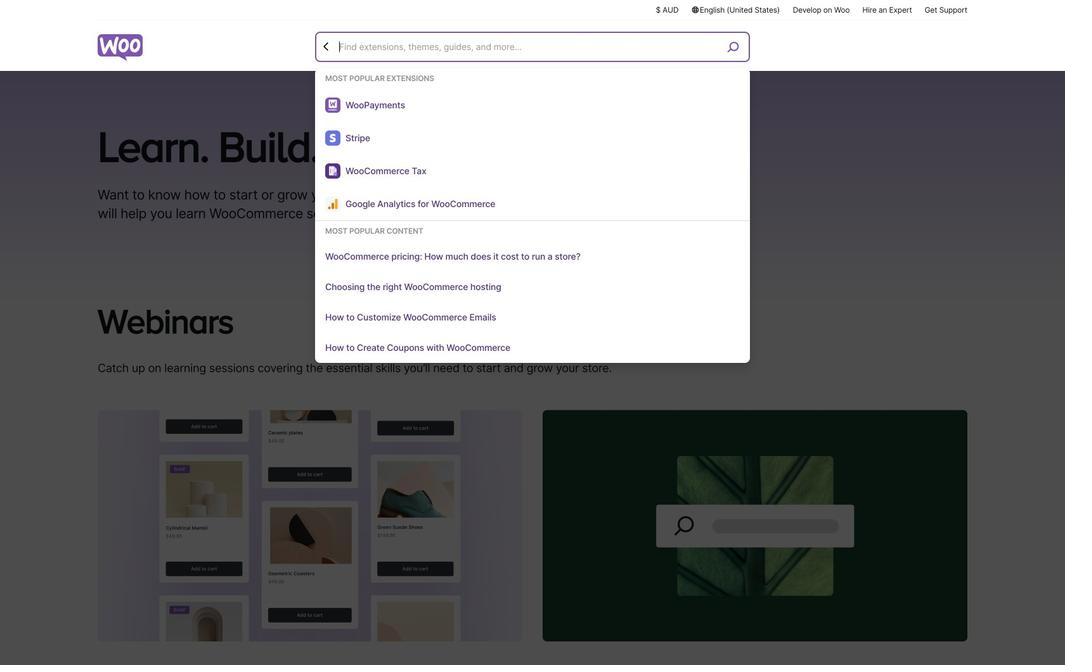 Task type: locate. For each thing, give the bounding box(es) containing it.
0 vertical spatial group
[[315, 74, 750, 221]]

None search field
[[315, 32, 750, 363]]

group
[[315, 74, 750, 221], [315, 226, 750, 363]]

1 vertical spatial group
[[315, 226, 750, 363]]

2 group from the top
[[315, 226, 750, 363]]

list box
[[315, 74, 750, 363]]



Task type: vqa. For each thing, say whether or not it's contained in the screenshot.
Find Extensions, Themes, Guides, And More… search field in the top of the page
yes



Task type: describe. For each thing, give the bounding box(es) containing it.
Find extensions, themes, guides, and more… search field
[[336, 34, 723, 60]]

close search image
[[320, 40, 333, 53]]

1 group from the top
[[315, 74, 750, 221]]



